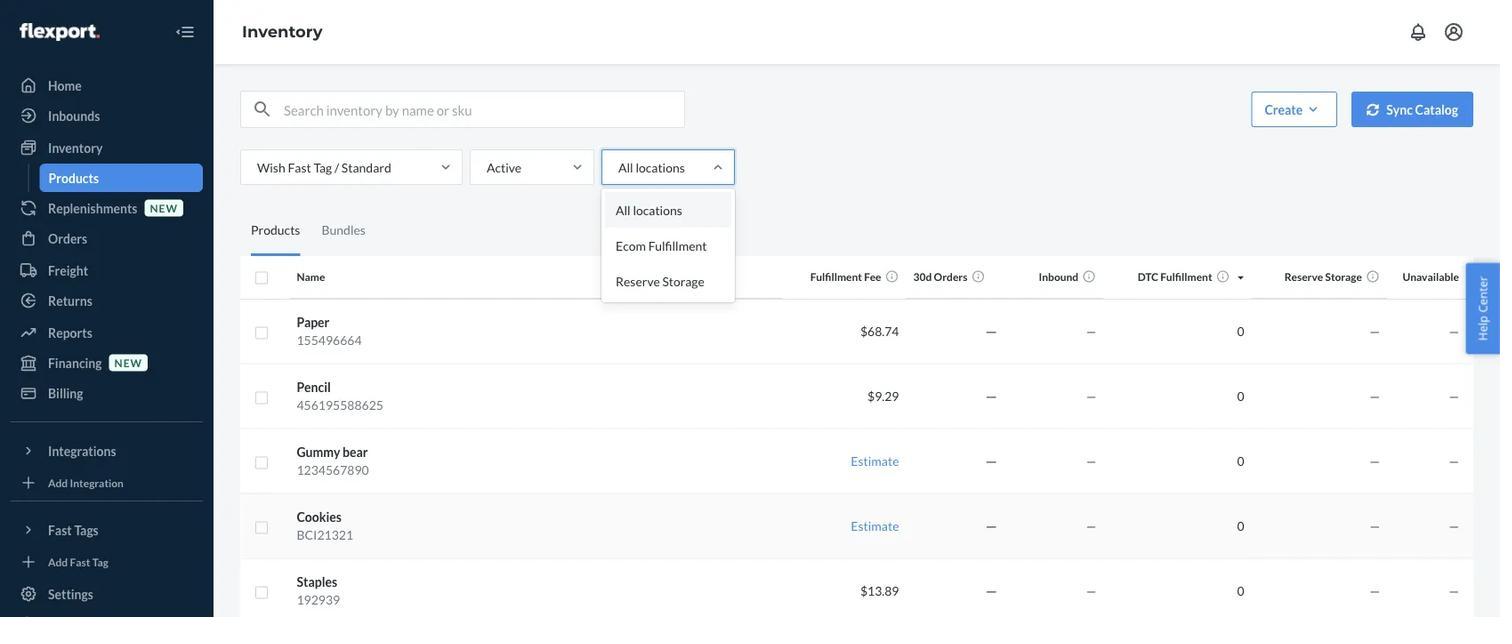 Task type: describe. For each thing, give the bounding box(es) containing it.
fulfillment for ecom fulfillment
[[649, 238, 707, 253]]

wish
[[257, 160, 285, 175]]

3 ― from the top
[[986, 454, 998, 469]]

integration
[[70, 477, 124, 489]]

192939
[[297, 593, 340, 608]]

1 vertical spatial products
[[251, 223, 300, 238]]

1 vertical spatial all locations
[[616, 202, 683, 218]]

settings link
[[11, 580, 203, 609]]

inbounds
[[48, 108, 100, 123]]

active
[[487, 160, 522, 175]]

integrations
[[48, 444, 116, 459]]

tags
[[74, 523, 99, 538]]

gummy
[[297, 445, 340, 460]]

center
[[1475, 277, 1491, 313]]

square image for 1234567890
[[255, 456, 269, 470]]

fast tags
[[48, 523, 99, 538]]

30d
[[914, 271, 932, 284]]

sync catalog button
[[1352, 92, 1474, 127]]

sync alt image
[[1367, 103, 1380, 116]]

1 horizontal spatial reserve
[[1285, 271, 1324, 284]]

bear
[[343, 445, 368, 460]]

help center button
[[1466, 263, 1501, 355]]

reports link
[[11, 319, 203, 347]]

0 vertical spatial all
[[619, 160, 633, 175]]

fast inside dropdown button
[[48, 523, 72, 538]]

open account menu image
[[1444, 21, 1465, 43]]

dtc
[[1138, 271, 1159, 284]]

add integration
[[48, 477, 124, 489]]

square image for paper
[[255, 326, 269, 340]]

products inside products link
[[49, 170, 99, 186]]

open notifications image
[[1408, 21, 1429, 43]]

help center
[[1475, 277, 1491, 341]]

1234567890
[[297, 463, 369, 478]]

standard
[[342, 160, 391, 175]]

flexport logo image
[[20, 23, 100, 41]]

unavailable
[[1403, 271, 1460, 284]]

0 horizontal spatial reserve
[[616, 274, 660, 289]]

inbounds link
[[11, 101, 203, 130]]

estimate for 1234567890
[[851, 454, 899, 469]]

orders link
[[11, 224, 203, 253]]

home
[[48, 78, 82, 93]]

add for add fast tag
[[48, 556, 68, 569]]

1 vertical spatial inventory link
[[11, 134, 203, 162]]

freight
[[48, 263, 88, 278]]

reports
[[48, 325, 92, 340]]

wish fast tag / standard
[[257, 160, 391, 175]]

― for $13.89
[[986, 584, 998, 599]]

1 vertical spatial all
[[616, 202, 631, 218]]

cookies
[[297, 510, 342, 525]]

staples
[[297, 575, 337, 590]]

1 horizontal spatial inventory
[[242, 22, 323, 42]]

integrations button
[[11, 437, 203, 466]]

1 horizontal spatial fulfillment
[[811, 271, 862, 284]]

fast for wish
[[288, 160, 311, 175]]

0 vertical spatial locations
[[636, 160, 685, 175]]

create
[[1265, 102, 1303, 117]]

staples 192939
[[297, 575, 340, 608]]



Task type: locate. For each thing, give the bounding box(es) containing it.
2 vertical spatial square image
[[255, 586, 269, 600]]

name
[[297, 271, 325, 284]]

1 vertical spatial square image
[[255, 456, 269, 470]]

products link
[[40, 164, 203, 192]]

storage down ecom fulfillment
[[663, 274, 705, 289]]

0 vertical spatial products
[[49, 170, 99, 186]]

0 horizontal spatial inventory link
[[11, 134, 203, 162]]

1 vertical spatial new
[[114, 356, 142, 369]]

0
[[1238, 324, 1245, 339], [1238, 389, 1245, 404], [1238, 454, 1245, 469], [1238, 519, 1245, 534], [1238, 584, 1245, 599]]

0 horizontal spatial orders
[[48, 231, 87, 246]]

new down reports link
[[114, 356, 142, 369]]

0 vertical spatial add
[[48, 477, 68, 489]]

products up the 'replenishments'
[[49, 170, 99, 186]]

1 square image from the top
[[255, 391, 269, 405]]

fast inside "link"
[[70, 556, 90, 569]]

square image left cookies
[[255, 521, 269, 535]]

bci21321
[[297, 528, 353, 543]]

returns link
[[11, 287, 203, 315]]

1 horizontal spatial tag
[[314, 160, 332, 175]]

create button
[[1252, 92, 1338, 127]]

456195588625
[[297, 398, 384, 413]]

0 for $9.29
[[1238, 389, 1245, 404]]

4 ― from the top
[[986, 519, 998, 534]]

1 horizontal spatial reserve storage
[[1285, 271, 1363, 284]]

orders
[[48, 231, 87, 246], [934, 271, 968, 284]]

estimate
[[851, 454, 899, 469], [851, 519, 899, 534]]

square image left pencil at the bottom left
[[255, 391, 269, 405]]

estimate link for bci21321
[[851, 519, 899, 534]]

1 square image from the top
[[255, 271, 269, 285]]

estimate link down $9.29
[[851, 454, 899, 469]]

new
[[150, 202, 178, 214], [114, 356, 142, 369]]

1 vertical spatial estimate
[[851, 519, 899, 534]]

—
[[1087, 324, 1097, 339], [1370, 324, 1380, 339], [1449, 324, 1460, 339], [1087, 389, 1097, 404], [1370, 389, 1380, 404], [1449, 389, 1460, 404], [1087, 454, 1097, 469], [1370, 454, 1380, 469], [1449, 454, 1460, 469], [1087, 519, 1097, 534], [1370, 519, 1380, 534], [1449, 519, 1460, 534], [1087, 584, 1097, 599], [1370, 584, 1380, 599], [1449, 584, 1460, 599]]

2 vertical spatial fast
[[70, 556, 90, 569]]

1 vertical spatial inventory
[[48, 140, 103, 155]]

tag inside "link"
[[92, 556, 109, 569]]

fee
[[864, 271, 882, 284]]

0 for $68.74
[[1238, 324, 1245, 339]]

0 vertical spatial square image
[[255, 391, 269, 405]]

estimate down $9.29
[[851, 454, 899, 469]]

pencil 456195588625
[[297, 380, 384, 413]]

billing link
[[11, 379, 203, 408]]

0 vertical spatial inventory link
[[242, 22, 323, 42]]

dtc fulfillment
[[1138, 271, 1213, 284]]

financing
[[48, 356, 102, 371]]

tag down fast tags dropdown button in the bottom left of the page
[[92, 556, 109, 569]]

estimate up $13.89
[[851, 519, 899, 534]]

fulfillment right ecom
[[649, 238, 707, 253]]

0 vertical spatial inventory
[[242, 22, 323, 42]]

inventory link
[[242, 22, 323, 42], [11, 134, 203, 162]]

3 0 from the top
[[1238, 454, 1245, 469]]

fulfillment
[[649, 238, 707, 253], [811, 271, 862, 284], [1161, 271, 1213, 284]]

add left integration
[[48, 477, 68, 489]]

0 vertical spatial fast
[[288, 160, 311, 175]]

0 vertical spatial new
[[150, 202, 178, 214]]

square image for 456195588625
[[255, 391, 269, 405]]

add integration link
[[11, 473, 203, 494]]

inventory
[[242, 22, 323, 42], [48, 140, 103, 155]]

bundles
[[322, 223, 366, 238]]

new for financing
[[114, 356, 142, 369]]

new for replenishments
[[150, 202, 178, 214]]

square image left name
[[255, 271, 269, 285]]

locations
[[636, 160, 685, 175], [633, 202, 683, 218]]

all locations
[[619, 160, 685, 175], [616, 202, 683, 218]]

tag for wish
[[314, 160, 332, 175]]

1 0 from the top
[[1238, 324, 1245, 339]]

fast for add
[[70, 556, 90, 569]]

1 horizontal spatial storage
[[1326, 271, 1363, 284]]

0 horizontal spatial tag
[[92, 556, 109, 569]]

5 0 from the top
[[1238, 584, 1245, 599]]

0 for $13.89
[[1238, 584, 1245, 599]]

home link
[[11, 71, 203, 100]]

replenishments
[[48, 201, 137, 216]]

― for $68.74
[[986, 324, 998, 339]]

1 vertical spatial square image
[[255, 326, 269, 340]]

tag
[[314, 160, 332, 175], [92, 556, 109, 569]]

2 add from the top
[[48, 556, 68, 569]]

4 0 from the top
[[1238, 519, 1245, 534]]

reserve storage
[[1285, 271, 1363, 284], [616, 274, 705, 289]]

2 vertical spatial square image
[[255, 521, 269, 535]]

products up name
[[251, 223, 300, 238]]

square image for cookies
[[255, 521, 269, 535]]

new down products link
[[150, 202, 178, 214]]

$13.89
[[861, 584, 899, 599]]

fulfillment left fee
[[811, 271, 862, 284]]

help
[[1475, 316, 1491, 341]]

2 square image from the top
[[255, 456, 269, 470]]

1 estimate link from the top
[[851, 454, 899, 469]]

1 vertical spatial add
[[48, 556, 68, 569]]

estimate link
[[851, 454, 899, 469], [851, 519, 899, 534]]

2 square image from the top
[[255, 326, 269, 340]]

0 horizontal spatial inventory
[[48, 140, 103, 155]]

all
[[619, 160, 633, 175], [616, 202, 631, 218]]

2 ― from the top
[[986, 389, 998, 404]]

inbound
[[1039, 271, 1079, 284]]

$9.29
[[868, 389, 899, 404]]

add
[[48, 477, 68, 489], [48, 556, 68, 569]]

1 add from the top
[[48, 477, 68, 489]]

2 0 from the top
[[1238, 389, 1245, 404]]

returns
[[48, 293, 92, 308]]

―
[[986, 324, 998, 339], [986, 389, 998, 404], [986, 454, 998, 469], [986, 519, 998, 534], [986, 584, 998, 599]]

add inside add integration link
[[48, 477, 68, 489]]

square image left staples
[[255, 586, 269, 600]]

add inside add fast tag "link"
[[48, 556, 68, 569]]

sync catalog
[[1387, 102, 1459, 117]]

0 vertical spatial all locations
[[619, 160, 685, 175]]

tag for add
[[92, 556, 109, 569]]

square image left gummy
[[255, 456, 269, 470]]

storage left unavailable
[[1326, 271, 1363, 284]]

1 horizontal spatial orders
[[934, 271, 968, 284]]

3 square image from the top
[[255, 586, 269, 600]]

add fast tag link
[[11, 552, 203, 573]]

fast tags button
[[11, 516, 203, 545]]

add up the settings
[[48, 556, 68, 569]]

ecom
[[616, 238, 646, 253]]

Search inventory by name or sku text field
[[284, 92, 684, 127]]

fast
[[288, 160, 311, 175], [48, 523, 72, 538], [70, 556, 90, 569]]

0 horizontal spatial storage
[[663, 274, 705, 289]]

0 horizontal spatial new
[[114, 356, 142, 369]]

add fast tag
[[48, 556, 109, 569]]

catalog
[[1416, 102, 1459, 117]]

0 vertical spatial orders
[[48, 231, 87, 246]]

gummy bear 1234567890
[[297, 445, 369, 478]]

close navigation image
[[174, 21, 196, 43]]

fast right wish
[[288, 160, 311, 175]]

0 vertical spatial square image
[[255, 271, 269, 285]]

30d orders
[[914, 271, 968, 284]]

2 estimate link from the top
[[851, 519, 899, 534]]

square image for 192939
[[255, 586, 269, 600]]

0 horizontal spatial products
[[49, 170, 99, 186]]

0 horizontal spatial fulfillment
[[649, 238, 707, 253]]

orders inside orders link
[[48, 231, 87, 246]]

fulfillment fee
[[811, 271, 882, 284]]

2 horizontal spatial fulfillment
[[1161, 271, 1213, 284]]

/
[[335, 160, 339, 175]]

1 horizontal spatial products
[[251, 223, 300, 238]]

paper 155496664
[[297, 315, 362, 348]]

1 estimate from the top
[[851, 454, 899, 469]]

1 vertical spatial locations
[[633, 202, 683, 218]]

fulfillment for dtc fulfillment
[[1161, 271, 1213, 284]]

― for $9.29
[[986, 389, 998, 404]]

1 vertical spatial fast
[[48, 523, 72, 538]]

settings
[[48, 587, 93, 602]]

freight link
[[11, 256, 203, 285]]

0 vertical spatial estimate link
[[851, 454, 899, 469]]

estimate link for 1234567890
[[851, 454, 899, 469]]

0 horizontal spatial reserve storage
[[616, 274, 705, 289]]

1 ― from the top
[[986, 324, 998, 339]]

billing
[[48, 386, 83, 401]]

add for add integration
[[48, 477, 68, 489]]

155496664
[[297, 333, 362, 348]]

square image
[[255, 391, 269, 405], [255, 456, 269, 470], [255, 586, 269, 600]]

0 vertical spatial estimate
[[851, 454, 899, 469]]

square image
[[255, 271, 269, 285], [255, 326, 269, 340], [255, 521, 269, 535]]

1 horizontal spatial new
[[150, 202, 178, 214]]

fast left tags
[[48, 523, 72, 538]]

sync
[[1387, 102, 1413, 117]]

1 vertical spatial estimate link
[[851, 519, 899, 534]]

3 square image from the top
[[255, 521, 269, 535]]

0 vertical spatial tag
[[314, 160, 332, 175]]

cookies bci21321
[[297, 510, 353, 543]]

tag left /
[[314, 160, 332, 175]]

1 vertical spatial orders
[[934, 271, 968, 284]]

ecom fulfillment
[[616, 238, 707, 253]]

estimate for bci21321
[[851, 519, 899, 534]]

reserve
[[1285, 271, 1324, 284], [616, 274, 660, 289]]

square image left paper
[[255, 326, 269, 340]]

fast down tags
[[70, 556, 90, 569]]

fulfillment right dtc
[[1161, 271, 1213, 284]]

1 horizontal spatial inventory link
[[242, 22, 323, 42]]

products
[[49, 170, 99, 186], [251, 223, 300, 238]]

orders up freight
[[48, 231, 87, 246]]

storage
[[1326, 271, 1363, 284], [663, 274, 705, 289]]

5 ― from the top
[[986, 584, 998, 599]]

paper
[[297, 315, 330, 330]]

2 estimate from the top
[[851, 519, 899, 534]]

$68.74
[[861, 324, 899, 339]]

estimate link up $13.89
[[851, 519, 899, 534]]

1 vertical spatial tag
[[92, 556, 109, 569]]

pencil
[[297, 380, 331, 395]]

orders right '30d'
[[934, 271, 968, 284]]



Task type: vqa. For each thing, say whether or not it's contained in the screenshot.
the leftmost Wholesale
no



